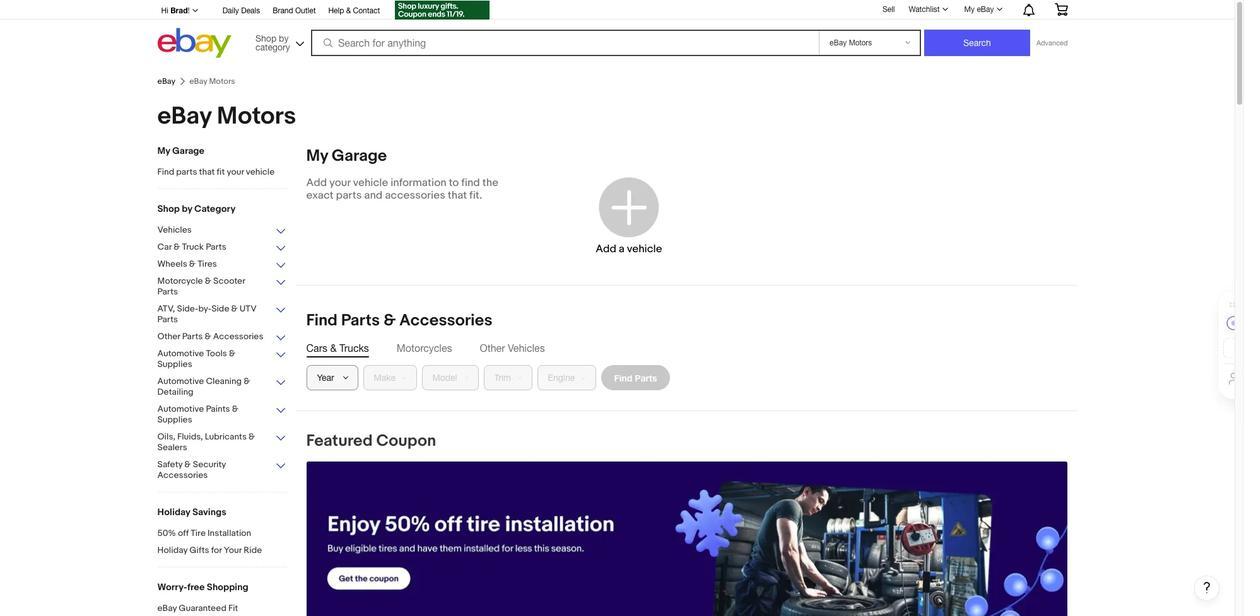 Task type: locate. For each thing, give the bounding box(es) containing it.
vehicles inside tab list
[[508, 343, 545, 354]]

0 horizontal spatial accessories
[[157, 470, 208, 481]]

by left the category
[[182, 203, 192, 215]]

accessories down atv, side-by-side & utv parts dropdown button
[[213, 331, 263, 342]]

0 vertical spatial shop
[[256, 33, 276, 43]]

2 horizontal spatial my
[[964, 5, 975, 14]]

0 horizontal spatial parts
[[176, 167, 197, 177]]

2 vertical spatial accessories
[[157, 470, 208, 481]]

vehicles
[[157, 225, 192, 235], [508, 343, 545, 354]]

car & truck parts button
[[157, 242, 287, 254]]

vehicle inside button
[[627, 243, 662, 255]]

add inside "add a vehicle" button
[[596, 243, 616, 255]]

2 holiday from the top
[[157, 545, 188, 556]]

brand
[[273, 6, 293, 15]]

vehicle left the information
[[353, 177, 388, 189]]

cars & trucks
[[306, 343, 369, 354]]

to
[[449, 177, 459, 189]]

shop inside "shop by category"
[[256, 33, 276, 43]]

my garage inside main content
[[306, 146, 387, 166]]

my ebay
[[964, 5, 994, 14]]

1 vertical spatial vehicles
[[508, 343, 545, 354]]

1 vertical spatial accessories
[[213, 331, 263, 342]]

tab list containing cars & trucks
[[306, 341, 1067, 355]]

that inside the add your vehicle information to find the exact parts and accessories that fit.
[[448, 189, 467, 202]]

worry-
[[157, 582, 187, 594]]

0 horizontal spatial other
[[157, 331, 180, 342]]

your right the fit
[[227, 167, 244, 177]]

0 horizontal spatial garage
[[172, 145, 204, 157]]

truck
[[182, 242, 204, 252]]

ride
[[244, 545, 262, 556]]

help, opens dialogs image
[[1201, 582, 1213, 594]]

and
[[364, 189, 383, 202]]

garage inside main content
[[332, 146, 387, 166]]

holiday down 50%
[[157, 545, 188, 556]]

ebay for ebay
[[157, 76, 176, 86]]

automotive down detailing
[[157, 404, 204, 415]]

gifts
[[189, 545, 209, 556]]

add a vehicle button
[[551, 159, 707, 273]]

ebay for ebay motors
[[157, 102, 212, 131]]

0 vertical spatial holiday
[[157, 507, 190, 519]]

holiday up 50%
[[157, 507, 190, 519]]

oils, fluids, lubricants & sealers button
[[157, 432, 287, 454]]

vehicle for add your vehicle information to find the exact parts and accessories that fit.
[[353, 177, 388, 189]]

my garage up exact on the left
[[306, 146, 387, 166]]

sealers
[[157, 442, 187, 453]]

1 horizontal spatial parts
[[336, 189, 362, 202]]

none text field inside main content
[[306, 462, 1067, 616]]

accessories down sealers
[[157, 470, 208, 481]]

sell
[[883, 5, 895, 14]]

1 horizontal spatial add
[[596, 243, 616, 255]]

&
[[346, 6, 351, 15], [174, 242, 180, 252], [189, 259, 196, 269], [205, 276, 211, 286], [231, 303, 238, 314], [384, 311, 396, 331], [205, 331, 211, 342], [330, 343, 337, 354], [229, 348, 235, 359], [244, 376, 250, 387], [232, 404, 238, 415], [249, 432, 255, 442], [184, 459, 191, 470]]

1 horizontal spatial other
[[480, 343, 505, 354]]

0 horizontal spatial vehicles
[[157, 225, 192, 235]]

1 horizontal spatial that
[[448, 189, 467, 202]]

supplies up detailing
[[157, 359, 192, 370]]

by down brand
[[279, 33, 289, 43]]

other vehicles
[[480, 343, 545, 354]]

1 horizontal spatial my garage
[[306, 146, 387, 166]]

None submit
[[924, 30, 1030, 56]]

savings
[[192, 507, 226, 519]]

0 vertical spatial by
[[279, 33, 289, 43]]

1 vertical spatial parts
[[336, 189, 362, 202]]

my garage
[[157, 145, 204, 157], [306, 146, 387, 166]]

add left a
[[596, 243, 616, 255]]

1 vertical spatial add
[[596, 243, 616, 255]]

information
[[391, 177, 446, 189]]

that
[[199, 167, 215, 177], [448, 189, 467, 202]]

0 vertical spatial supplies
[[157, 359, 192, 370]]

safety & security accessories button
[[157, 459, 287, 482]]

shop down deals
[[256, 33, 276, 43]]

atv,
[[157, 303, 175, 314]]

vehicle right the fit
[[246, 167, 275, 177]]

0 horizontal spatial find
[[157, 167, 174, 177]]

my garage up find parts that fit your vehicle
[[157, 145, 204, 157]]

your left and
[[329, 177, 351, 189]]

2 vertical spatial find
[[614, 373, 632, 383]]

1 horizontal spatial accessories
[[213, 331, 263, 342]]

find
[[157, 167, 174, 177], [306, 311, 338, 331], [614, 373, 632, 383]]

advanced link
[[1030, 30, 1074, 56]]

vehicle right a
[[627, 243, 662, 255]]

2 horizontal spatial find
[[614, 373, 632, 383]]

accessories inside main content
[[399, 311, 492, 331]]

1 horizontal spatial vehicle
[[353, 177, 388, 189]]

fit
[[228, 603, 238, 614]]

1 horizontal spatial vehicles
[[508, 343, 545, 354]]

0 vertical spatial automotive
[[157, 348, 204, 359]]

0 horizontal spatial that
[[199, 167, 215, 177]]

0 vertical spatial accessories
[[399, 311, 492, 331]]

add your vehicle information to find the exact parts and accessories that fit.
[[306, 177, 498, 202]]

holiday savings
[[157, 507, 226, 519]]

1 horizontal spatial shop
[[256, 33, 276, 43]]

1 vertical spatial find
[[306, 311, 338, 331]]

by inside "shop by category"
[[279, 33, 289, 43]]

shop by category button
[[250, 28, 307, 55]]

a
[[619, 243, 625, 255]]

0 vertical spatial other
[[157, 331, 180, 342]]

2 supplies from the top
[[157, 415, 192, 425]]

1 horizontal spatial your
[[329, 177, 351, 189]]

help
[[328, 6, 344, 15]]

find for find parts that fit your vehicle
[[157, 167, 174, 177]]

other inside "vehicles car & truck parts wheels & tires motorcycle & scooter parts atv, side-by-side & utv parts other parts & accessories automotive tools & supplies automotive cleaning & detailing automotive paints & supplies oils, fluids, lubricants & sealers safety & security accessories"
[[157, 331, 180, 342]]

vehicle for add a vehicle
[[627, 243, 662, 255]]

0 vertical spatial add
[[306, 177, 327, 189]]

1 vertical spatial by
[[182, 203, 192, 215]]

0 vertical spatial find
[[157, 167, 174, 177]]

add
[[306, 177, 327, 189], [596, 243, 616, 255]]

vehicle inside the add your vehicle information to find the exact parts and accessories that fit.
[[353, 177, 388, 189]]

ebay inside ebay guaranteed fit link
[[157, 603, 177, 614]]

0 horizontal spatial shop
[[157, 203, 180, 215]]

1 vertical spatial that
[[448, 189, 467, 202]]

1 vertical spatial holiday
[[157, 545, 188, 556]]

& inside account navigation
[[346, 6, 351, 15]]

0 vertical spatial vehicles
[[157, 225, 192, 235]]

brad
[[170, 6, 188, 15]]

0 horizontal spatial by
[[182, 203, 192, 215]]

0 horizontal spatial add
[[306, 177, 327, 189]]

ebay
[[977, 5, 994, 14], [157, 76, 176, 86], [157, 102, 212, 131], [157, 603, 177, 614]]

other parts & accessories button
[[157, 331, 287, 343]]

2 vertical spatial automotive
[[157, 404, 204, 415]]

supplies up oils,
[[157, 415, 192, 425]]

None text field
[[306, 462, 1067, 616]]

find inside find parts that fit your vehicle link
[[157, 167, 174, 177]]

automotive left tools
[[157, 348, 204, 359]]

my inside account navigation
[[964, 5, 975, 14]]

1 vertical spatial supplies
[[157, 415, 192, 425]]

vehicle
[[246, 167, 275, 177], [353, 177, 388, 189], [627, 243, 662, 255]]

find inside "find parts" button
[[614, 373, 632, 383]]

my up exact on the left
[[306, 146, 328, 166]]

that left fit.
[[448, 189, 467, 202]]

that left the fit
[[199, 167, 215, 177]]

1 vertical spatial automotive
[[157, 376, 204, 387]]

1 vertical spatial other
[[480, 343, 505, 354]]

add for add your vehicle information to find the exact parts and accessories that fit.
[[306, 177, 327, 189]]

for
[[211, 545, 222, 556]]

1 vertical spatial shop
[[157, 203, 180, 215]]

1 holiday from the top
[[157, 507, 190, 519]]

shop
[[256, 33, 276, 43], [157, 203, 180, 215]]

vehicles car & truck parts wheels & tires motorcycle & scooter parts atv, side-by-side & utv parts other parts & accessories automotive tools & supplies automotive cleaning & detailing automotive paints & supplies oils, fluids, lubricants & sealers safety & security accessories
[[157, 225, 263, 481]]

guaranteed
[[179, 603, 226, 614]]

my
[[964, 5, 975, 14], [157, 145, 170, 157], [306, 146, 328, 166]]

supplies
[[157, 359, 192, 370], [157, 415, 192, 425]]

find parts & accessories
[[306, 311, 492, 331]]

enjoy 50% off tire installation image
[[306, 462, 1067, 616]]

shop by category banner
[[154, 0, 1077, 61]]

1 supplies from the top
[[157, 359, 192, 370]]

2 horizontal spatial vehicle
[[627, 243, 662, 255]]

motorcycles
[[397, 343, 452, 354]]

parts
[[206, 242, 226, 252], [157, 286, 178, 297], [341, 311, 380, 331], [157, 314, 178, 325], [182, 331, 203, 342], [635, 373, 657, 383]]

main content
[[296, 146, 1220, 616]]

watchlist
[[909, 5, 940, 14]]

parts
[[176, 167, 197, 177], [336, 189, 362, 202]]

50%
[[157, 528, 176, 539]]

shop for shop by category
[[157, 203, 180, 215]]

1 horizontal spatial find
[[306, 311, 338, 331]]

ebay link
[[157, 76, 176, 86]]

hi brad !
[[161, 6, 190, 15]]

garage up and
[[332, 146, 387, 166]]

1 horizontal spatial garage
[[332, 146, 387, 166]]

garage
[[172, 145, 204, 157], [332, 146, 387, 166]]

car
[[157, 242, 172, 252]]

get the coupon image
[[395, 1, 490, 20]]

2 horizontal spatial accessories
[[399, 311, 492, 331]]

0 horizontal spatial my
[[157, 145, 170, 157]]

parts left and
[[336, 189, 362, 202]]

accessories
[[399, 311, 492, 331], [213, 331, 263, 342], [157, 470, 208, 481]]

shop up car
[[157, 203, 180, 215]]

by
[[279, 33, 289, 43], [182, 203, 192, 215]]

tab list inside main content
[[306, 341, 1067, 355]]

accessories up motorcycles
[[399, 311, 492, 331]]

automotive left cleaning
[[157, 376, 204, 387]]

add inside the add your vehicle information to find the exact parts and accessories that fit.
[[306, 177, 327, 189]]

add left and
[[306, 177, 327, 189]]

trucks
[[339, 343, 369, 354]]

help & contact
[[328, 6, 380, 15]]

main content containing my garage
[[296, 146, 1220, 616]]

my up find parts that fit your vehicle
[[157, 145, 170, 157]]

parts inside "find parts" button
[[635, 373, 657, 383]]

1 horizontal spatial by
[[279, 33, 289, 43]]

my right 'watchlist' link at top right
[[964, 5, 975, 14]]

brand outlet link
[[273, 4, 316, 18]]

garage up find parts that fit your vehicle
[[172, 145, 204, 157]]

tab list
[[306, 341, 1067, 355]]

add a vehicle
[[596, 243, 662, 255]]

parts left the fit
[[176, 167, 197, 177]]

1 horizontal spatial my
[[306, 146, 328, 166]]

by for category
[[279, 33, 289, 43]]



Task type: describe. For each thing, give the bounding box(es) containing it.
security
[[193, 459, 226, 470]]

find
[[461, 177, 480, 189]]

free
[[187, 582, 205, 594]]

0 vertical spatial that
[[199, 167, 215, 177]]

the
[[482, 177, 498, 189]]

0 horizontal spatial my garage
[[157, 145, 204, 157]]

side-
[[177, 303, 198, 314]]

2 automotive from the top
[[157, 376, 204, 387]]

my inside main content
[[306, 146, 328, 166]]

fluids,
[[177, 432, 203, 442]]

outlet
[[295, 6, 316, 15]]

tires
[[198, 259, 217, 269]]

shopping
[[207, 582, 248, 594]]

deals
[[241, 6, 260, 15]]

watchlist link
[[902, 2, 954, 17]]

detailing
[[157, 387, 193, 397]]

off
[[178, 528, 189, 539]]

shop for shop by category
[[256, 33, 276, 43]]

automotive tools & supplies button
[[157, 348, 287, 371]]

1 automotive from the top
[[157, 348, 204, 359]]

!
[[188, 6, 190, 15]]

safety
[[157, 459, 182, 470]]

fit
[[217, 167, 225, 177]]

find parts
[[614, 373, 657, 383]]

motors
[[217, 102, 296, 131]]

0 vertical spatial parts
[[176, 167, 197, 177]]

worry-free shopping
[[157, 582, 248, 594]]

motorcycle
[[157, 276, 203, 286]]

coupon
[[376, 432, 436, 451]]

parts inside the add your vehicle information to find the exact parts and accessories that fit.
[[336, 189, 362, 202]]

find for find parts & accessories
[[306, 311, 338, 331]]

atv, side-by-side & utv parts button
[[157, 303, 287, 326]]

find for find parts
[[614, 373, 632, 383]]

advanced
[[1037, 39, 1068, 47]]

daily deals link
[[222, 4, 260, 18]]

featured coupon
[[306, 432, 436, 451]]

50% off tire installation link
[[157, 528, 287, 540]]

wheels
[[157, 259, 187, 269]]

brand outlet
[[273, 6, 316, 15]]

other inside main content
[[480, 343, 505, 354]]

tools
[[206, 348, 227, 359]]

motorcycle & scooter parts button
[[157, 276, 287, 298]]

exact
[[306, 189, 334, 202]]

none submit inside shop by category "banner"
[[924, 30, 1030, 56]]

shop by category
[[256, 33, 290, 52]]

accessories
[[385, 189, 445, 202]]

shop by category
[[157, 203, 236, 215]]

cleaning
[[206, 376, 242, 387]]

ebay motors
[[157, 102, 296, 131]]

wheels & tires button
[[157, 259, 287, 271]]

find parts that fit your vehicle
[[157, 167, 275, 177]]

side
[[211, 303, 229, 314]]

fit.
[[469, 189, 482, 202]]

your shopping cart image
[[1054, 3, 1068, 16]]

3 automotive from the top
[[157, 404, 204, 415]]

your inside the add your vehicle information to find the exact parts and accessories that fit.
[[329, 177, 351, 189]]

find parts that fit your vehicle link
[[157, 167, 287, 179]]

utv
[[240, 303, 256, 314]]

ebay for ebay guaranteed fit
[[157, 603, 177, 614]]

add for add a vehicle
[[596, 243, 616, 255]]

contact
[[353, 6, 380, 15]]

ebay guaranteed fit
[[157, 603, 238, 614]]

sell link
[[877, 5, 901, 14]]

tire
[[191, 528, 206, 539]]

by-
[[198, 303, 211, 314]]

scooter
[[213, 276, 245, 286]]

lubricants
[[205, 432, 247, 442]]

account navigation
[[154, 0, 1077, 21]]

vehicles inside "vehicles car & truck parts wheels & tires motorcycle & scooter parts atv, side-by-side & utv parts other parts & accessories automotive tools & supplies automotive cleaning & detailing automotive paints & supplies oils, fluids, lubricants & sealers safety & security accessories"
[[157, 225, 192, 235]]

ebay inside my ebay link
[[977, 5, 994, 14]]

hi
[[161, 6, 168, 15]]

category
[[194, 203, 236, 215]]

your
[[224, 545, 242, 556]]

vehicles button
[[157, 225, 287, 237]]

category
[[256, 42, 290, 52]]

0 horizontal spatial vehicle
[[246, 167, 275, 177]]

0 horizontal spatial your
[[227, 167, 244, 177]]

daily deals
[[222, 6, 260, 15]]

holiday gifts for your ride link
[[157, 545, 287, 557]]

oils,
[[157, 432, 175, 442]]

automotive cleaning & detailing button
[[157, 376, 287, 399]]

paints
[[206, 404, 230, 415]]

by for category
[[182, 203, 192, 215]]

holiday inside 50% off tire installation holiday gifts for your ride
[[157, 545, 188, 556]]

find parts button
[[601, 365, 670, 391]]

add a vehicle image
[[596, 174, 662, 240]]

Search for anything text field
[[313, 31, 816, 55]]

help & contact link
[[328, 4, 380, 18]]

featured
[[306, 432, 373, 451]]

ebay guaranteed fit link
[[157, 603, 287, 615]]

cars
[[306, 343, 327, 354]]

50% off tire installation holiday gifts for your ride
[[157, 528, 262, 556]]



Task type: vqa. For each thing, say whether or not it's contained in the screenshot.
Shop by category banner
yes



